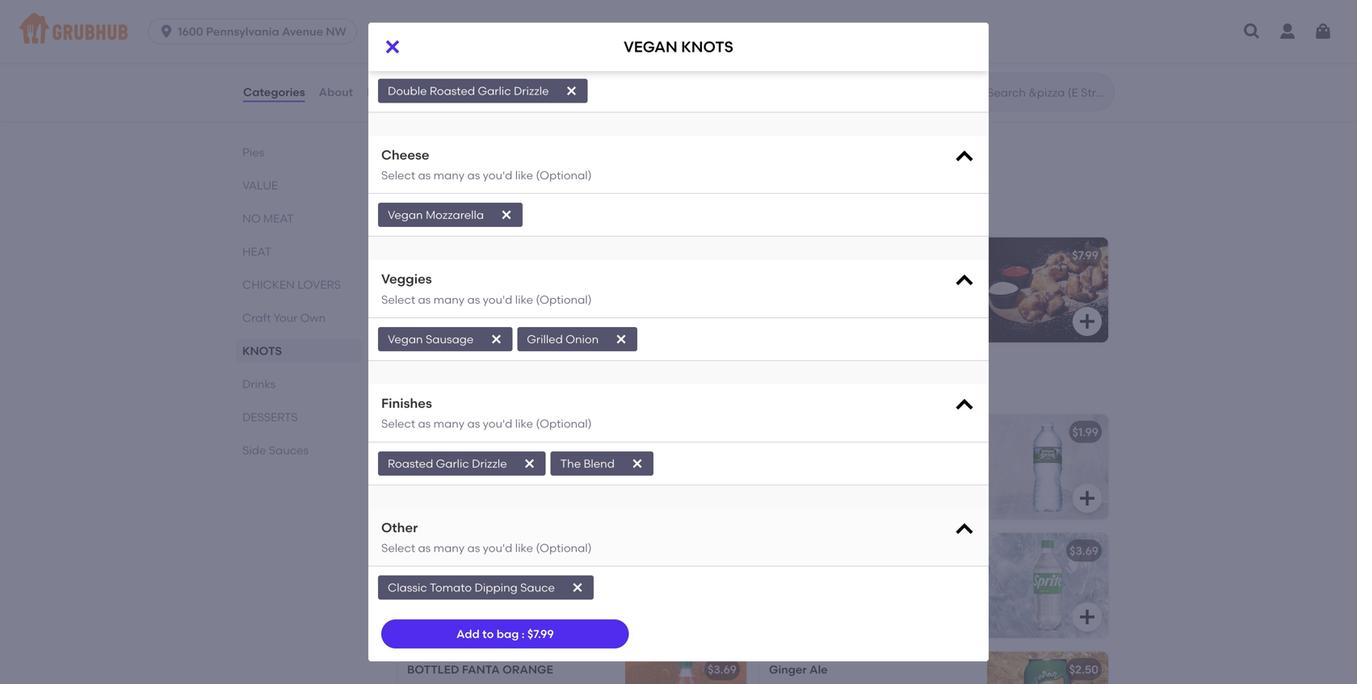 Task type: locate. For each thing, give the bounding box(es) containing it.
coke
[[462, 544, 495, 558]]

mozzarella
[[426, 208, 484, 222]]

select for other
[[382, 542, 416, 555]]

0 horizontal spatial drinks
[[242, 377, 276, 391]]

you'd for cheese
[[483, 168, 513, 182]]

(optional) up grilled onion
[[536, 293, 592, 307]]

vegan knots up $13.99 at the top right of the page
[[624, 38, 734, 56]]

select down drizzles
[[382, 44, 416, 58]]

like up "grilled"
[[515, 293, 533, 307]]

$3.69 inside $3.69 button
[[1070, 544, 1099, 558]]

4 like from the top
[[515, 417, 533, 431]]

$3.69 for bottled fanta orange image
[[708, 663, 737, 677]]

4 select from the top
[[382, 417, 416, 431]]

1 vertical spatial craft your own
[[242, 311, 326, 325]]

1 vertical spatial own
[[300, 311, 326, 325]]

craft your own by clicking below to add or remove toppings
[[407, 95, 588, 142]]

select down other
[[382, 542, 416, 555]]

knots
[[682, 38, 734, 56], [394, 200, 456, 220], [451, 249, 490, 262], [826, 249, 865, 262], [242, 344, 282, 358]]

own down lovers
[[300, 311, 326, 325]]

select for veggies
[[382, 293, 416, 307]]

bottled coke button
[[398, 534, 747, 639]]

1 vertical spatial own
[[482, 95, 512, 109]]

(optional) for drizzles
[[536, 44, 592, 58]]

3 like from the top
[[515, 293, 533, 307]]

your inside craft your own by clicking below to add or remove toppings
[[448, 95, 480, 109]]

many up mozzarella
[[434, 168, 465, 182]]

(optional) up the
[[536, 417, 592, 431]]

roasted up to on the left
[[430, 84, 475, 98]]

veggies select as many as you'd like (optional)
[[382, 271, 592, 307]]

+
[[733, 72, 740, 86]]

1 horizontal spatial craft
[[394, 23, 440, 44]]

finishes select as many as you'd like (optional)
[[382, 396, 592, 431]]

many inside drizzles select as many as you'd like (optional)
[[434, 44, 465, 58]]

0 horizontal spatial garlic
[[436, 457, 469, 471]]

$3.69 button
[[760, 534, 1109, 639]]

1 you'd from the top
[[483, 44, 513, 58]]

main navigation navigation
[[0, 0, 1358, 63]]

0 horizontal spatial your
[[274, 311, 298, 325]]

vegan for veggies
[[388, 333, 423, 346]]

drizzles select as many as you'd like (optional)
[[382, 23, 592, 58]]

(optional) up sauce
[[536, 542, 592, 555]]

chicken
[[242, 278, 295, 292]]

your
[[448, 72, 481, 86], [448, 95, 480, 109]]

0 vertical spatial vegan
[[624, 38, 678, 56]]

many inside other select as many as you'd like (optional)
[[434, 542, 465, 555]]

the
[[561, 457, 581, 471]]

your up craft your own pizza
[[443, 23, 481, 44]]

vegan left "sausage"
[[388, 333, 423, 346]]

many up "sausage"
[[434, 293, 465, 307]]

0 horizontal spatial craft your own
[[242, 311, 326, 325]]

select inside the cheese select as many as you'd like (optional)
[[382, 168, 416, 182]]

0 horizontal spatial vegan
[[407, 249, 448, 262]]

(optional) inside 'veggies select as many as you'd like (optional)'
[[536, 293, 592, 307]]

vegan knots down mozzarella
[[407, 249, 490, 262]]

own left "pizza" at the left of page
[[484, 72, 514, 86]]

4 you'd from the top
[[483, 417, 513, 431]]

$7.99 for gnarlic knots
[[1073, 249, 1099, 262]]

no
[[242, 212, 261, 226]]

bottled coke image
[[626, 534, 747, 639]]

(optional) up "pizza" at the left of page
[[536, 44, 592, 58]]

$7.99
[[711, 249, 737, 262], [1073, 249, 1099, 262], [528, 628, 554, 641]]

1 vertical spatial vegan knots
[[407, 249, 490, 262]]

(optional) inside the finishes select as many as you'd like (optional)
[[536, 417, 592, 431]]

select down veggies
[[382, 293, 416, 307]]

double roasted garlic drizzle
[[388, 84, 549, 98]]

own
[[485, 23, 524, 44], [300, 311, 326, 325]]

2 craft from the top
[[407, 95, 445, 109]]

other select as many as you'd like (optional)
[[382, 520, 592, 555]]

as down veggies
[[418, 293, 431, 307]]

garlic left by
[[478, 84, 511, 98]]

orange
[[503, 663, 554, 677]]

you'd inside drizzles select as many as you'd like (optional)
[[483, 44, 513, 58]]

knots right "gnarlic"
[[826, 249, 865, 262]]

like inside drizzles select as many as you'd like (optional)
[[515, 44, 533, 58]]

to
[[483, 628, 494, 641]]

5 select from the top
[[382, 542, 416, 555]]

about button
[[318, 63, 354, 121]]

1 horizontal spatial vegan knots
[[624, 38, 734, 56]]

bottled
[[407, 544, 460, 558], [407, 663, 460, 677]]

0 vertical spatial craft your own
[[394, 23, 524, 44]]

vegan
[[624, 38, 678, 56], [407, 249, 448, 262]]

drizzle
[[514, 84, 549, 98], [472, 457, 507, 471]]

0 horizontal spatial craft
[[242, 311, 271, 325]]

your
[[443, 23, 481, 44], [274, 311, 298, 325]]

like down remove
[[515, 168, 533, 182]]

1 vertical spatial your
[[448, 95, 480, 109]]

as up classic tomato dipping sauce
[[468, 542, 480, 555]]

vegan up veggies
[[407, 249, 448, 262]]

0 vertical spatial your
[[448, 72, 481, 86]]

1 vertical spatial craft
[[407, 95, 445, 109]]

many for finishes
[[434, 417, 465, 431]]

you'd inside 'veggies select as many as you'd like (optional)'
[[483, 293, 513, 307]]

1 horizontal spatial own
[[485, 23, 524, 44]]

select inside the finishes select as many as you'd like (optional)
[[382, 417, 416, 431]]

pies
[[242, 145, 265, 159]]

$7.99 for vegan knots
[[711, 249, 737, 262]]

craft
[[394, 23, 440, 44], [242, 311, 271, 325]]

2 you'd from the top
[[483, 168, 513, 182]]

craft down chicken
[[242, 311, 271, 325]]

2 (optional) from the top
[[536, 168, 592, 182]]

svg image
[[159, 23, 175, 40], [565, 84, 578, 97], [500, 209, 513, 222], [954, 270, 976, 293], [716, 312, 736, 331], [615, 333, 628, 346], [954, 395, 976, 417], [524, 457, 536, 470], [631, 457, 644, 470], [716, 489, 736, 508], [1078, 489, 1098, 508], [954, 519, 976, 541], [571, 582, 584, 595]]

vegan mozzarella
[[388, 208, 484, 222]]

like
[[515, 44, 533, 58], [515, 168, 533, 182], [515, 293, 533, 307], [515, 417, 533, 431], [515, 542, 533, 555]]

1 horizontal spatial drizzle
[[514, 84, 549, 98]]

many for drizzles
[[434, 44, 465, 58]]

0 vertical spatial own
[[484, 72, 514, 86]]

5 (optional) from the top
[[536, 542, 592, 555]]

(optional) for finishes
[[536, 417, 592, 431]]

2 horizontal spatial $7.99
[[1073, 249, 1099, 262]]

ginger ale
[[770, 663, 828, 677]]

bottled coke
[[407, 544, 495, 558]]

drizzle up remove
[[514, 84, 549, 98]]

1 vertical spatial craft
[[242, 311, 271, 325]]

add
[[457, 628, 480, 641]]

dipping
[[475, 581, 518, 595]]

2 vegan from the top
[[388, 333, 423, 346]]

1 vertical spatial $3.69
[[708, 663, 737, 677]]

1 vertical spatial drizzle
[[472, 457, 507, 471]]

1 like from the top
[[515, 44, 533, 58]]

your down chicken lovers at top
[[274, 311, 298, 325]]

drizzles
[[382, 23, 430, 38]]

many up the roasted garlic drizzle at the bottom left of page
[[434, 417, 465, 431]]

0 vertical spatial craft
[[394, 23, 440, 44]]

you'd for veggies
[[483, 293, 513, 307]]

roasted
[[430, 84, 475, 98], [388, 457, 433, 471]]

0 vertical spatial own
[[485, 23, 524, 44]]

2 bottled from the top
[[407, 663, 460, 677]]

remove
[[516, 112, 564, 125]]

own inside craft your own by clicking below to add or remove toppings
[[482, 95, 512, 109]]

garlic
[[478, 84, 511, 98], [436, 457, 469, 471]]

like inside other select as many as you'd like (optional)
[[515, 542, 533, 555]]

bag
[[497, 628, 519, 641]]

like up sauce
[[515, 542, 533, 555]]

like for cheese
[[515, 168, 533, 182]]

0 vertical spatial garlic
[[478, 84, 511, 98]]

craft your own
[[394, 23, 524, 44], [242, 311, 326, 325]]

select inside drizzles select as many as you'd like (optional)
[[382, 44, 416, 58]]

roasted down smartwater
[[388, 457, 433, 471]]

garlic down smartwater 1l on the left bottom of the page
[[436, 457, 469, 471]]

3 you'd from the top
[[483, 293, 513, 307]]

(optional) inside the cheese select as many as you'd like (optional)
[[536, 168, 592, 182]]

select inside 'veggies select as many as you'd like (optional)'
[[382, 293, 416, 307]]

0 horizontal spatial $7.99
[[528, 628, 554, 641]]

vegan knots
[[624, 38, 734, 56], [407, 249, 490, 262]]

3 many from the top
[[434, 293, 465, 307]]

drizzle down 1l
[[472, 457, 507, 471]]

you'd inside the finishes select as many as you'd like (optional)
[[483, 417, 513, 431]]

4 many from the top
[[434, 417, 465, 431]]

(optional) inside other select as many as you'd like (optional)
[[536, 542, 592, 555]]

4 (optional) from the top
[[536, 417, 592, 431]]

sauce
[[521, 581, 555, 595]]

many inside 'veggies select as many as you'd like (optional)'
[[434, 293, 465, 307]]

own up craft your own pizza
[[485, 23, 524, 44]]

blend
[[584, 457, 615, 471]]

heat
[[242, 245, 272, 259]]

bottled for bottled coke
[[407, 544, 460, 558]]

1 horizontal spatial $3.69
[[1070, 544, 1099, 558]]

0 horizontal spatial own
[[300, 311, 326, 325]]

many up craft your own pizza
[[434, 44, 465, 58]]

select down cheese
[[382, 168, 416, 182]]

smartwater 1l image
[[626, 415, 747, 520]]

own up or
[[482, 95, 512, 109]]

vegan left mozzarella
[[388, 208, 423, 222]]

own
[[484, 72, 514, 86], [482, 95, 512, 109]]

own for pizza
[[484, 72, 514, 86]]

you'd
[[483, 44, 513, 58], [483, 168, 513, 182], [483, 293, 513, 307], [483, 417, 513, 431], [483, 542, 513, 555]]

many up tomato
[[434, 542, 465, 555]]

drinks
[[394, 377, 448, 397], [242, 377, 276, 391]]

bottled inside button
[[407, 544, 460, 558]]

svg image
[[1243, 22, 1263, 41], [1314, 22, 1334, 41], [383, 37, 403, 57], [954, 146, 976, 168], [1078, 312, 1098, 331], [490, 333, 503, 346], [1078, 608, 1098, 627]]

bottled up tomato
[[407, 544, 460, 558]]

5 like from the top
[[515, 542, 533, 555]]

select inside other select as many as you'd like (optional)
[[382, 542, 416, 555]]

1 horizontal spatial your
[[443, 23, 481, 44]]

bottled fanta orange
[[407, 663, 554, 677]]

you'd for other
[[483, 542, 513, 555]]

1 bottled from the top
[[407, 544, 460, 558]]

1 craft from the top
[[407, 72, 446, 86]]

$13.99 +
[[700, 72, 740, 86]]

3 (optional) from the top
[[536, 293, 592, 307]]

bottled left the 'fanta'
[[407, 663, 460, 677]]

3 select from the top
[[382, 293, 416, 307]]

0 vertical spatial $3.69
[[1070, 544, 1099, 558]]

many inside the finishes select as many as you'd like (optional)
[[434, 417, 465, 431]]

drinks up 'desserts'
[[242, 377, 276, 391]]

2 like from the top
[[515, 168, 533, 182]]

roasted garlic drizzle
[[388, 457, 507, 471]]

own for by
[[482, 95, 512, 109]]

5 many from the top
[[434, 542, 465, 555]]

reviews button
[[366, 63, 413, 121]]

you'd for finishes
[[483, 417, 513, 431]]

as down drizzles
[[418, 44, 431, 58]]

like for other
[[515, 542, 533, 555]]

craft
[[407, 72, 446, 86], [407, 95, 445, 109]]

like inside the finishes select as many as you'd like (optional)
[[515, 417, 533, 431]]

like inside the cheese select as many as you'd like (optional)
[[515, 168, 533, 182]]

many inside the cheese select as many as you'd like (optional)
[[434, 168, 465, 182]]

1 (optional) from the top
[[536, 44, 592, 58]]

like up "pizza" at the left of page
[[515, 44, 533, 58]]

craft your own up craft your own pizza
[[394, 23, 524, 44]]

smartwater 1l button
[[398, 415, 747, 520]]

smartwater 1l
[[407, 426, 500, 439]]

1 vertical spatial vegan
[[388, 333, 423, 346]]

5 you'd from the top
[[483, 542, 513, 555]]

$3.69
[[1070, 544, 1099, 558], [708, 663, 737, 677]]

craft inside craft your own by clicking below to add or remove toppings
[[407, 95, 445, 109]]

you'd inside the cheese select as many as you'd like (optional)
[[483, 168, 513, 182]]

you'd inside other select as many as you'd like (optional)
[[483, 542, 513, 555]]

vegan for cheese
[[388, 208, 423, 222]]

(optional) inside drizzles select as many as you'd like (optional)
[[536, 44, 592, 58]]

0 vertical spatial bottled
[[407, 544, 460, 558]]

vegan up the craft your own pizza image
[[624, 38, 678, 56]]

drinks down vegan sausage
[[394, 377, 448, 397]]

as
[[418, 44, 431, 58], [468, 44, 480, 58], [418, 168, 431, 182], [468, 168, 480, 182], [418, 293, 431, 307], [468, 293, 480, 307], [418, 417, 431, 431], [468, 417, 480, 431], [418, 542, 431, 555], [468, 542, 480, 555]]

1 horizontal spatial $7.99
[[711, 249, 737, 262]]

1 many from the top
[[434, 44, 465, 58]]

categories button
[[242, 63, 306, 121]]

like right 1l
[[515, 417, 533, 431]]

(optional)
[[536, 44, 592, 58], [536, 168, 592, 182], [536, 293, 592, 307], [536, 417, 592, 431], [536, 542, 592, 555]]

as up mozzarella
[[468, 168, 480, 182]]

select down finishes
[[382, 417, 416, 431]]

craft your own down chicken lovers at top
[[242, 311, 326, 325]]

2 many from the top
[[434, 168, 465, 182]]

knots up 'veggies select as many as you'd like (optional)'
[[451, 249, 490, 262]]

0 vertical spatial vegan
[[388, 208, 423, 222]]

0 vertical spatial craft
[[407, 72, 446, 86]]

craft up double
[[394, 23, 440, 44]]

below
[[407, 112, 448, 125]]

sausage
[[426, 333, 474, 346]]

like inside 'veggies select as many as you'd like (optional)'
[[515, 293, 533, 307]]

craft for craft your own pizza
[[407, 72, 446, 86]]

by
[[515, 95, 529, 109]]

2 select from the top
[[382, 168, 416, 182]]

1 vegan from the top
[[388, 208, 423, 222]]

knots down cheese
[[394, 200, 456, 220]]

bottled fanta orange image
[[626, 652, 747, 685]]

0 horizontal spatial $3.69
[[708, 663, 737, 677]]

fanta
[[462, 663, 500, 677]]

1 select from the top
[[382, 44, 416, 58]]

(optional) down remove
[[536, 168, 592, 182]]

1 vertical spatial bottled
[[407, 663, 460, 677]]



Task type: vqa. For each thing, say whether or not it's contained in the screenshot.
leftmost $3.69
yes



Task type: describe. For each thing, give the bounding box(es) containing it.
side sauces
[[242, 444, 309, 458]]

avenue
[[282, 25, 323, 38]]

1 horizontal spatial craft your own
[[394, 23, 524, 44]]

knots up $13.99 at the top right of the page
[[682, 38, 734, 56]]

0 vertical spatial roasted
[[430, 84, 475, 98]]

lovers
[[298, 278, 341, 292]]

1600 pennsylvania avenue nw
[[178, 25, 347, 38]]

bottled for bottled fanta orange
[[407, 663, 460, 677]]

0 vertical spatial your
[[443, 23, 481, 44]]

desserts
[[242, 411, 298, 424]]

0 horizontal spatial vegan knots
[[407, 249, 490, 262]]

double
[[388, 84, 427, 98]]

classic tomato dipping sauce
[[388, 581, 555, 595]]

(optional) for veggies
[[536, 293, 592, 307]]

gnarlic knots image
[[988, 238, 1109, 343]]

ginger
[[770, 663, 807, 677]]

1 horizontal spatial drinks
[[394, 377, 448, 397]]

bottled spring water image
[[988, 415, 1109, 520]]

1600 pennsylvania avenue nw button
[[148, 19, 364, 44]]

(optional) for cheese
[[536, 168, 592, 182]]

you'd for drizzles
[[483, 44, 513, 58]]

1 vertical spatial roasted
[[388, 457, 433, 471]]

as up "sausage"
[[468, 293, 480, 307]]

1 vertical spatial your
[[274, 311, 298, 325]]

select for drizzles
[[382, 44, 416, 58]]

sauces
[[269, 444, 309, 458]]

about
[[319, 85, 353, 99]]

1 vertical spatial garlic
[[436, 457, 469, 471]]

add
[[469, 112, 494, 125]]

chicken lovers
[[242, 278, 341, 292]]

or
[[497, 112, 514, 125]]

pizza
[[516, 72, 550, 86]]

clicking
[[532, 95, 588, 109]]

side
[[242, 444, 266, 458]]

like for drizzles
[[515, 44, 533, 58]]

0 vertical spatial drizzle
[[514, 84, 549, 98]]

cheese
[[382, 147, 430, 163]]

vegan knots image
[[626, 238, 747, 343]]

add to bag : $7.99
[[457, 628, 554, 641]]

craft your own pizza
[[407, 72, 550, 86]]

as up classic
[[418, 542, 431, 555]]

like for veggies
[[515, 293, 533, 307]]

onion
[[566, 333, 599, 346]]

veggies
[[382, 271, 432, 287]]

pennsylvania
[[206, 25, 279, 38]]

1 vertical spatial vegan
[[407, 249, 448, 262]]

as down finishes
[[418, 417, 431, 431]]

grilled
[[527, 333, 563, 346]]

$1.99
[[1073, 426, 1099, 439]]

classic
[[388, 581, 427, 595]]

many for other
[[434, 542, 465, 555]]

gnarlic knots
[[770, 249, 865, 262]]

ginger ale image
[[988, 652, 1109, 685]]

as down cheese
[[418, 168, 431, 182]]

knots down chicken
[[242, 344, 282, 358]]

ale
[[810, 663, 828, 677]]

finishes
[[382, 396, 432, 411]]

$3.69 for bottled sprite 'image'
[[1070, 544, 1099, 558]]

tomato
[[430, 581, 472, 595]]

as left 1l
[[468, 417, 480, 431]]

craft for craft your own by clicking below to add or remove toppings
[[407, 95, 445, 109]]

nw
[[326, 25, 347, 38]]

toppings
[[407, 128, 466, 142]]

1600
[[178, 25, 203, 38]]

$2.50
[[1070, 663, 1099, 677]]

smartwater
[[407, 426, 487, 439]]

other
[[382, 520, 418, 536]]

craft your own pizza image
[[626, 61, 747, 167]]

1 horizontal spatial garlic
[[478, 84, 511, 98]]

grilled onion
[[527, 333, 599, 346]]

the blend
[[561, 457, 615, 471]]

like for finishes
[[515, 417, 533, 431]]

Search &pizza (E Street) search field
[[986, 85, 1110, 100]]

many for cheese
[[434, 168, 465, 182]]

your for pizza
[[448, 72, 481, 86]]

select for finishes
[[382, 417, 416, 431]]

vegan sausage
[[388, 333, 474, 346]]

svg image inside 1600 pennsylvania avenue nw button
[[159, 23, 175, 40]]

1 horizontal spatial vegan
[[624, 38, 678, 56]]

value
[[242, 179, 278, 192]]

your for by
[[448, 95, 480, 109]]

many for veggies
[[434, 293, 465, 307]]

bottled sprite image
[[988, 534, 1109, 639]]

0 vertical spatial vegan knots
[[624, 38, 734, 56]]

as up craft your own pizza
[[468, 44, 480, 58]]

select for cheese
[[382, 168, 416, 182]]

0 horizontal spatial drizzle
[[472, 457, 507, 471]]

cheese select as many as you'd like (optional)
[[382, 147, 592, 182]]

:
[[522, 628, 525, 641]]

$1.99 button
[[760, 415, 1109, 520]]

categories
[[243, 85, 305, 99]]

gnarlic
[[770, 249, 823, 262]]

reviews
[[367, 85, 412, 99]]

to
[[451, 112, 467, 125]]

(optional) for other
[[536, 542, 592, 555]]

1l
[[490, 426, 500, 439]]

meat
[[264, 212, 294, 226]]

$13.99
[[700, 72, 733, 86]]

no meat
[[242, 212, 294, 226]]



